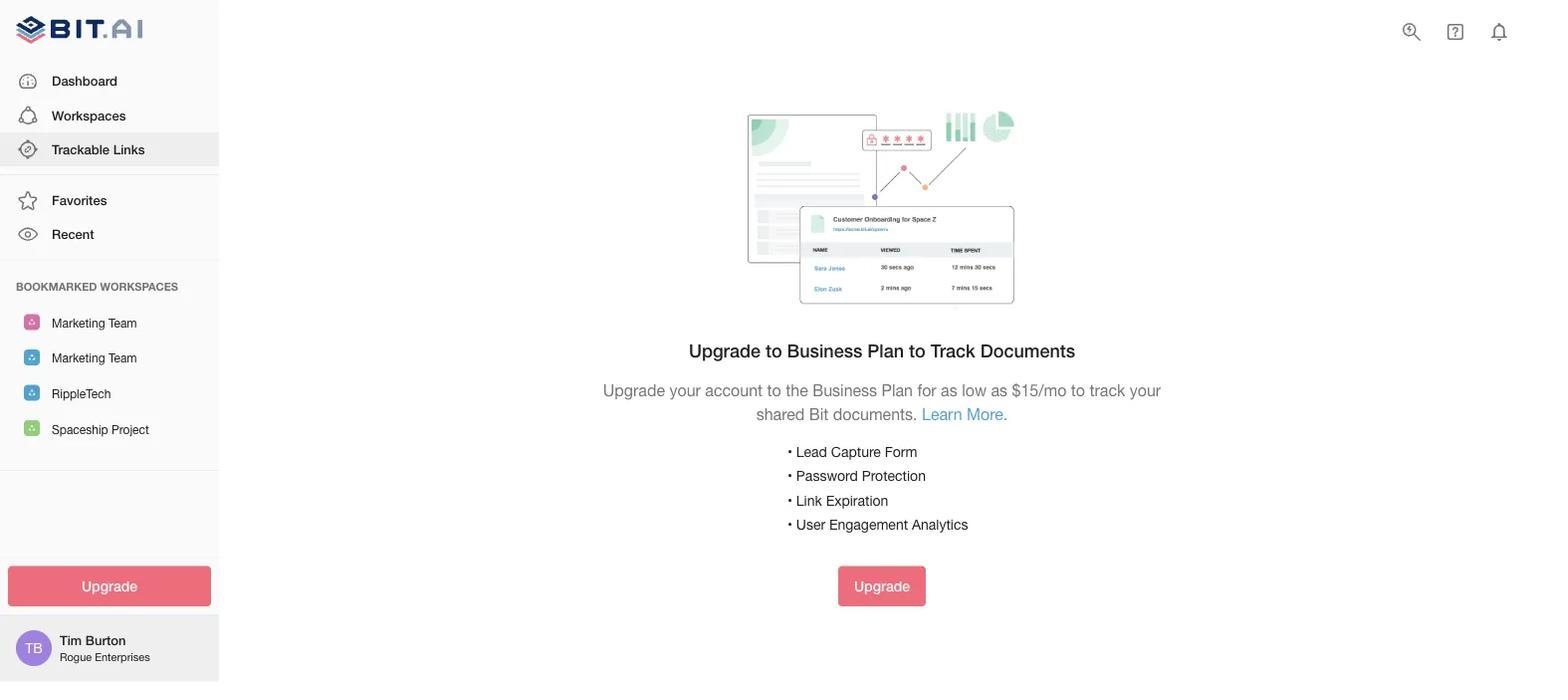 Task type: vqa. For each thing, say whether or not it's contained in the screenshot.
the bottom Plan
yes



Task type: describe. For each thing, give the bounding box(es) containing it.
0 vertical spatial business
[[787, 340, 863, 362]]

links
[[113, 141, 145, 157]]

workspaces
[[52, 107, 126, 123]]

$15/mo
[[1012, 382, 1067, 400]]

2 your from the left
[[1130, 382, 1162, 400]]

tb
[[25, 640, 43, 656]]

1 marketing from the top
[[52, 316, 105, 330]]

spaceship
[[52, 422, 108, 436]]

track
[[1090, 382, 1126, 400]]

2 • from the top
[[788, 468, 793, 484]]

• lead capture form • password protection • link expiration • user engagement analytics
[[788, 443, 969, 533]]

learn more. link
[[922, 405, 1008, 423]]

1 your from the left
[[670, 382, 701, 400]]

favorites button
[[0, 183, 219, 218]]

enterprises
[[95, 651, 150, 664]]

2 marketing from the top
[[52, 351, 105, 365]]

spaceship project
[[52, 422, 149, 436]]

favorites
[[52, 192, 107, 208]]

lead
[[797, 443, 828, 460]]

marketing team for second marketing team button
[[52, 351, 137, 365]]

low
[[962, 382, 987, 400]]

0 vertical spatial plan
[[868, 340, 904, 362]]

project
[[112, 422, 149, 436]]

more.
[[967, 405, 1008, 423]]

2 marketing team button from the top
[[0, 340, 219, 375]]

rippletech
[[52, 387, 111, 401]]

upgrade inside upgrade your account to the business plan for as low as $15/mo to track your shared bit documents.
[[603, 382, 665, 400]]

form
[[885, 443, 918, 460]]

documents.
[[833, 405, 918, 423]]

spaceship project button
[[0, 411, 219, 446]]

bookmarked workspaces
[[16, 280, 178, 293]]

trackable links button
[[0, 132, 219, 167]]

link
[[797, 492, 822, 509]]

1 • from the top
[[788, 443, 793, 460]]

upgrade to business plan to track documents
[[689, 340, 1076, 362]]

analytics
[[912, 517, 969, 533]]



Task type: locate. For each thing, give the bounding box(es) containing it.
team up rippletech 'button'
[[108, 351, 137, 365]]

0 vertical spatial team
[[108, 316, 137, 330]]

0 horizontal spatial upgrade button
[[8, 566, 211, 607]]

upgrade button
[[8, 566, 211, 607], [839, 566, 926, 607]]

0 horizontal spatial as
[[941, 382, 958, 400]]

team for 2nd marketing team button from the bottom of the page
[[108, 316, 137, 330]]

password
[[797, 468, 858, 484]]

learn more.
[[922, 405, 1008, 423]]

• left user
[[788, 517, 793, 533]]

dashboard button
[[0, 64, 219, 98]]

track
[[931, 340, 976, 362]]

1 horizontal spatial as
[[992, 382, 1008, 400]]

shared
[[757, 405, 805, 423]]

business up the at the bottom of the page
[[787, 340, 863, 362]]

4 • from the top
[[788, 517, 793, 533]]

upgrade your account to the business plan for as low as $15/mo to track your shared bit documents.
[[603, 382, 1162, 423]]

plan inside upgrade your account to the business plan for as low as $15/mo to track your shared bit documents.
[[882, 382, 913, 400]]

0 horizontal spatial your
[[670, 382, 701, 400]]

protection
[[862, 468, 926, 484]]

1 marketing team button from the top
[[0, 304, 219, 340]]

team for second marketing team button
[[108, 351, 137, 365]]

marketing up rippletech
[[52, 351, 105, 365]]

as right "for"
[[941, 382, 958, 400]]

1 horizontal spatial upgrade button
[[839, 566, 926, 607]]

marketing
[[52, 316, 105, 330], [52, 351, 105, 365]]

recent
[[52, 226, 94, 242]]

marketing team down 'bookmarked workspaces'
[[52, 316, 137, 330]]

2 marketing team from the top
[[52, 351, 137, 365]]

1 upgrade button from the left
[[8, 566, 211, 607]]

marketing team button
[[0, 304, 219, 340], [0, 340, 219, 375]]

2 upgrade button from the left
[[839, 566, 926, 607]]

• left link
[[788, 492, 793, 509]]

your
[[670, 382, 701, 400], [1130, 382, 1162, 400]]

account
[[706, 382, 763, 400]]

trackable links
[[52, 141, 145, 157]]

• left lead
[[788, 443, 793, 460]]

capture
[[832, 443, 881, 460]]

1 marketing team from the top
[[52, 316, 137, 330]]

bit
[[810, 405, 829, 423]]

plan
[[868, 340, 904, 362], [882, 382, 913, 400]]

marketing down 'bookmarked workspaces'
[[52, 316, 105, 330]]

1 team from the top
[[108, 316, 137, 330]]

•
[[788, 443, 793, 460], [788, 468, 793, 484], [788, 492, 793, 509], [788, 517, 793, 533]]

marketing team
[[52, 316, 137, 330], [52, 351, 137, 365]]

rippletech button
[[0, 375, 219, 411]]

business
[[787, 340, 863, 362], [813, 382, 878, 400]]

as
[[941, 382, 958, 400], [992, 382, 1008, 400]]

marketing team up rippletech
[[52, 351, 137, 365]]

1 vertical spatial marketing
[[52, 351, 105, 365]]

user
[[797, 517, 826, 533]]

bookmarked
[[16, 280, 97, 293]]

workspaces button
[[0, 98, 219, 132]]

to
[[766, 340, 783, 362], [909, 340, 926, 362], [768, 382, 782, 400], [1072, 382, 1086, 400]]

2 team from the top
[[108, 351, 137, 365]]

0 vertical spatial marketing team
[[52, 316, 137, 330]]

marketing team button down 'bookmarked workspaces'
[[0, 304, 219, 340]]

1 vertical spatial plan
[[882, 382, 913, 400]]

engagement
[[830, 517, 908, 533]]

upgrade
[[689, 340, 761, 362], [603, 382, 665, 400], [82, 578, 137, 595], [855, 578, 910, 595]]

trackable
[[52, 141, 110, 157]]

1 vertical spatial team
[[108, 351, 137, 365]]

learn
[[922, 405, 963, 423]]

the
[[786, 382, 809, 400]]

burton
[[85, 633, 126, 648]]

• left password
[[788, 468, 793, 484]]

marketing team for 2nd marketing team button from the bottom of the page
[[52, 316, 137, 330]]

3 • from the top
[[788, 492, 793, 509]]

team down 'workspaces'
[[108, 316, 137, 330]]

marketing team button up rippletech
[[0, 340, 219, 375]]

team
[[108, 316, 137, 330], [108, 351, 137, 365]]

1 vertical spatial business
[[813, 382, 878, 400]]

your right track
[[1130, 382, 1162, 400]]

as right low
[[992, 382, 1008, 400]]

business inside upgrade your account to the business plan for as low as $15/mo to track your shared bit documents.
[[813, 382, 878, 400]]

dashboard
[[52, 73, 118, 89]]

documents
[[981, 340, 1076, 362]]

your left account
[[670, 382, 701, 400]]

2 as from the left
[[992, 382, 1008, 400]]

expiration
[[826, 492, 889, 509]]

upgrade button up burton
[[8, 566, 211, 607]]

upgrade button down 'engagement'
[[839, 566, 926, 607]]

recent button
[[0, 218, 219, 252]]

1 horizontal spatial your
[[1130, 382, 1162, 400]]

rogue
[[60, 651, 92, 664]]

for
[[918, 382, 937, 400]]

1 as from the left
[[941, 382, 958, 400]]

0 vertical spatial marketing
[[52, 316, 105, 330]]

plan left "for"
[[882, 382, 913, 400]]

plan up upgrade your account to the business plan for as low as $15/mo to track your shared bit documents.
[[868, 340, 904, 362]]

tim burton rogue enterprises
[[60, 633, 150, 664]]

tim
[[60, 633, 82, 648]]

workspaces
[[100, 280, 178, 293]]

1 vertical spatial marketing team
[[52, 351, 137, 365]]

business up bit
[[813, 382, 878, 400]]



